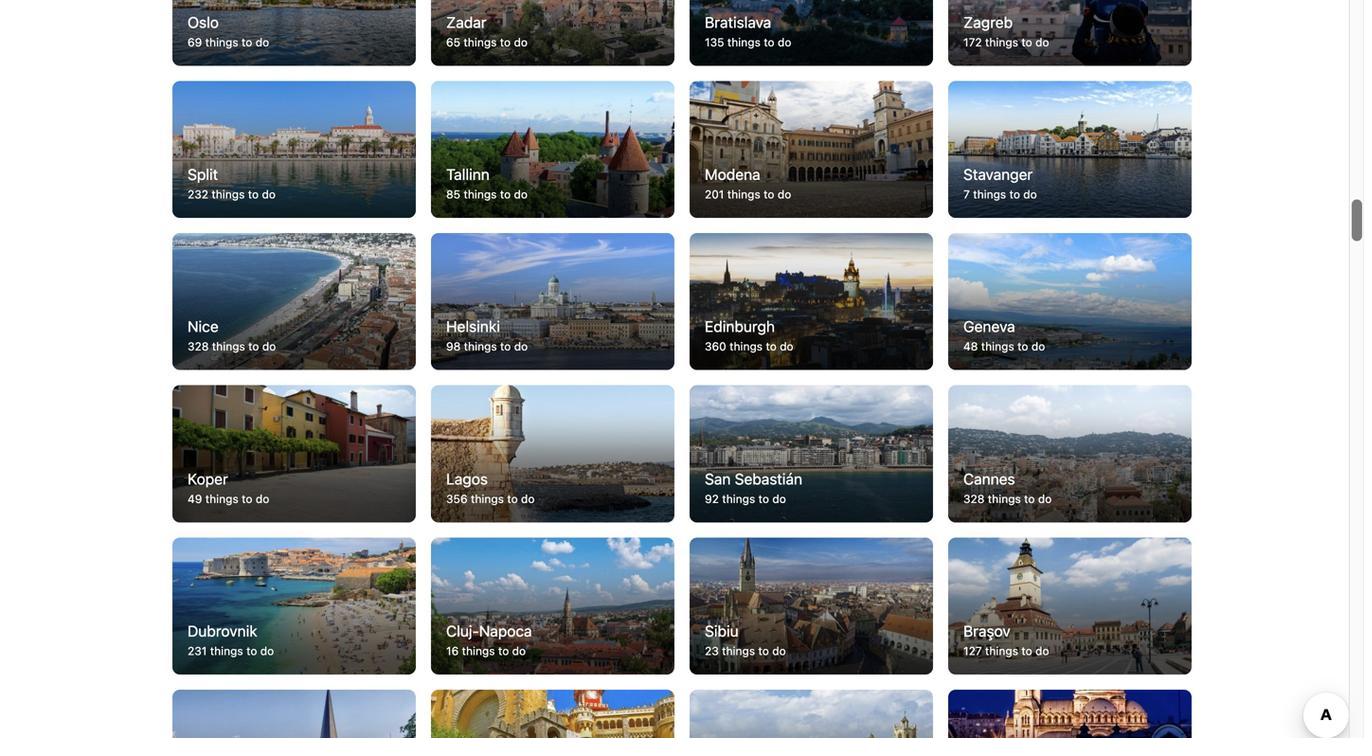 Task type: locate. For each thing, give the bounding box(es) containing it.
edinburgh
[[705, 318, 775, 336]]

to inside tallinn 85 things to do
[[500, 188, 511, 201]]

65
[[446, 35, 461, 49]]

98
[[446, 340, 461, 353]]

koper 49 things to do
[[188, 470, 269, 505]]

to inside sibiu 23 things to do
[[759, 644, 769, 658]]

to for stavanger
[[1010, 188, 1021, 201]]

things inside "koper 49 things to do"
[[205, 492, 239, 505]]

do inside zadar 65 things to do
[[514, 35, 528, 49]]

geneva 48 things to do
[[964, 318, 1046, 353]]

things inside oslo 69 things to do
[[205, 35, 238, 49]]

things down the 'helsinki'
[[464, 340, 497, 353]]

do for geneva
[[1032, 340, 1046, 353]]

things inside edinburgh 360 things to do
[[730, 340, 763, 353]]

do for nice
[[262, 340, 276, 353]]

to inside zadar 65 things to do
[[500, 35, 511, 49]]

do for modena
[[778, 188, 792, 201]]

328 down nice
[[188, 340, 209, 353]]

things inside cluj-napoca 16 things to do
[[462, 644, 495, 658]]

things for nice
[[212, 340, 245, 353]]

do inside 'split 232 things to do'
[[262, 188, 276, 201]]

do inside geneva 48 things to do
[[1032, 340, 1046, 353]]

zagreb 172 things to do
[[964, 13, 1050, 49]]

things down geneva
[[982, 340, 1015, 353]]

do inside stavanger 7 things to do
[[1024, 188, 1037, 201]]

oslo
[[188, 13, 219, 31]]

to inside helsinki 98 things to do
[[500, 340, 511, 353]]

things for oslo
[[205, 35, 238, 49]]

things down sibiu
[[722, 644, 755, 658]]

do inside tallinn 85 things to do
[[514, 188, 528, 201]]

things for stavanger
[[973, 188, 1007, 201]]

do inside the lagos 356 things to do
[[521, 492, 535, 505]]

braşov image
[[949, 538, 1192, 675]]

232
[[188, 188, 208, 201]]

to inside "bratislava 135 things to do"
[[764, 35, 775, 49]]

modena 201 things to do
[[705, 165, 792, 201]]

cannes image
[[949, 385, 1192, 522]]

do for tallinn
[[514, 188, 528, 201]]

things down nice
[[212, 340, 245, 353]]

to inside cluj-napoca 16 things to do
[[498, 644, 509, 658]]

things down the tallinn
[[464, 188, 497, 201]]

to for cannes
[[1025, 492, 1035, 505]]

to inside "koper 49 things to do"
[[242, 492, 253, 505]]

135
[[705, 35, 725, 49]]

do inside sibiu 23 things to do
[[773, 644, 786, 658]]

things inside the cannes 328 things to do
[[988, 492, 1021, 505]]

7
[[964, 188, 970, 201]]

things down zagreb
[[986, 35, 1019, 49]]

things down edinburgh
[[730, 340, 763, 353]]

stavanger
[[964, 165, 1033, 183]]

geneva
[[964, 318, 1016, 336]]

to inside braşov 127 things to do
[[1022, 644, 1033, 658]]

to for oslo
[[242, 35, 252, 49]]

things inside "bratislava 135 things to do"
[[728, 35, 761, 49]]

things for zadar
[[464, 35, 497, 49]]

to
[[242, 35, 252, 49], [500, 35, 511, 49], [764, 35, 775, 49], [1022, 35, 1033, 49], [248, 188, 259, 201], [500, 188, 511, 201], [764, 188, 775, 201], [1010, 188, 1021, 201], [248, 340, 259, 353], [500, 340, 511, 353], [766, 340, 777, 353], [1018, 340, 1029, 353], [242, 492, 253, 505], [507, 492, 518, 505], [759, 492, 769, 505], [1025, 492, 1035, 505], [246, 644, 257, 658], [498, 644, 509, 658], [759, 644, 769, 658], [1022, 644, 1033, 658]]

do inside modena 201 things to do
[[778, 188, 792, 201]]

things inside dubrovnik 231 things to do
[[210, 644, 243, 658]]

dubrovnik
[[188, 622, 257, 640]]

do for helsinki
[[514, 340, 528, 353]]

lagos image
[[431, 385, 675, 522]]

do inside edinburgh 360 things to do
[[780, 340, 794, 353]]

do for sibiu
[[773, 644, 786, 658]]

1 vertical spatial 328
[[964, 492, 985, 505]]

to for lagos
[[507, 492, 518, 505]]

127
[[964, 644, 982, 658]]

to inside modena 201 things to do
[[764, 188, 775, 201]]

48
[[964, 340, 978, 353]]

to for split
[[248, 188, 259, 201]]

things inside modena 201 things to do
[[728, 188, 761, 201]]

do inside "bratislava 135 things to do"
[[778, 35, 792, 49]]

to inside dubrovnik 231 things to do
[[246, 644, 257, 658]]

zadar image
[[431, 0, 675, 66]]

things down lagos
[[471, 492, 504, 505]]

things inside nice 328 things to do
[[212, 340, 245, 353]]

things for braşov
[[986, 644, 1019, 658]]

sintra image
[[431, 690, 675, 738]]

to inside nice 328 things to do
[[248, 340, 259, 353]]

328 for cannes
[[964, 492, 985, 505]]

356
[[446, 492, 468, 505]]

sofia image
[[949, 690, 1192, 738]]

san sebastián 92 things to do
[[705, 470, 803, 505]]

328 inside the cannes 328 things to do
[[964, 492, 985, 505]]

69
[[188, 35, 202, 49]]

cannes 328 things to do
[[964, 470, 1052, 505]]

to for edinburgh
[[766, 340, 777, 353]]

bratislava image
[[690, 0, 933, 66]]

things for edinburgh
[[730, 340, 763, 353]]

things inside the lagos 356 things to do
[[471, 492, 504, 505]]

things for geneva
[[982, 340, 1015, 353]]

things down the koper
[[205, 492, 239, 505]]

zagreb image
[[949, 0, 1192, 66]]

to inside zagreb 172 things to do
[[1022, 35, 1033, 49]]

bonn image
[[172, 690, 416, 738]]

zadar
[[446, 13, 487, 31]]

328
[[188, 340, 209, 353], [964, 492, 985, 505]]

do inside braşov 127 things to do
[[1036, 644, 1050, 658]]

things down bratislava
[[728, 35, 761, 49]]

to inside stavanger 7 things to do
[[1010, 188, 1021, 201]]

nice image
[[172, 233, 416, 370]]

to for braşov
[[1022, 644, 1033, 658]]

do inside dubrovnik 231 things to do
[[260, 644, 274, 658]]

do inside oslo 69 things to do
[[256, 35, 269, 49]]

helsinki 98 things to do
[[446, 318, 528, 353]]

things right 69
[[205, 35, 238, 49]]

201
[[705, 188, 724, 201]]

do
[[256, 35, 269, 49], [514, 35, 528, 49], [778, 35, 792, 49], [1036, 35, 1050, 49], [262, 188, 276, 201], [514, 188, 528, 201], [778, 188, 792, 201], [1024, 188, 1037, 201], [262, 340, 276, 353], [514, 340, 528, 353], [780, 340, 794, 353], [1032, 340, 1046, 353], [256, 492, 269, 505], [521, 492, 535, 505], [773, 492, 786, 505], [1039, 492, 1052, 505], [260, 644, 274, 658], [512, 644, 526, 658], [773, 644, 786, 658], [1036, 644, 1050, 658]]

things inside zagreb 172 things to do
[[986, 35, 1019, 49]]

things for modena
[[728, 188, 761, 201]]

san sebastián image
[[690, 385, 933, 522]]

things inside braşov 127 things to do
[[986, 644, 1019, 658]]

cluj-napoca 16 things to do
[[446, 622, 532, 658]]

things down cluj-
[[462, 644, 495, 658]]

0 horizontal spatial 328
[[188, 340, 209, 353]]

to inside oslo 69 things to do
[[242, 35, 252, 49]]

tarragona image
[[690, 690, 933, 738]]

to inside the lagos 356 things to do
[[507, 492, 518, 505]]

172
[[964, 35, 982, 49]]

things down stavanger
[[973, 188, 1007, 201]]

to inside 'split 232 things to do'
[[248, 188, 259, 201]]

do inside "koper 49 things to do"
[[256, 492, 269, 505]]

cluj-
[[446, 622, 479, 640]]

328 inside nice 328 things to do
[[188, 340, 209, 353]]

things inside tallinn 85 things to do
[[464, 188, 497, 201]]

zadar 65 things to do
[[446, 13, 528, 49]]

things right 92
[[722, 492, 756, 505]]

do for edinburgh
[[780, 340, 794, 353]]

328 down cannes
[[964, 492, 985, 505]]

things inside helsinki 98 things to do
[[464, 340, 497, 353]]

things for bratislava
[[728, 35, 761, 49]]

things down modena
[[728, 188, 761, 201]]

to for bratislava
[[764, 35, 775, 49]]

helsinki image
[[431, 233, 675, 370]]

do for lagos
[[521, 492, 535, 505]]

helsinki
[[446, 318, 500, 336]]

nice 328 things to do
[[188, 318, 276, 353]]

do for zadar
[[514, 35, 528, 49]]

cluj napoca image
[[431, 538, 675, 675]]

things inside zadar 65 things to do
[[464, 35, 497, 49]]

do inside zagreb 172 things to do
[[1036, 35, 1050, 49]]

koper
[[188, 470, 228, 488]]

things inside geneva 48 things to do
[[982, 340, 1015, 353]]

things down braşov
[[986, 644, 1019, 658]]

to inside geneva 48 things to do
[[1018, 340, 1029, 353]]

things down cannes
[[988, 492, 1021, 505]]

things down zadar
[[464, 35, 497, 49]]

things inside stavanger 7 things to do
[[973, 188, 1007, 201]]

tallinn
[[446, 165, 490, 183]]

do inside helsinki 98 things to do
[[514, 340, 528, 353]]

braşov 127 things to do
[[964, 622, 1050, 658]]

things inside sibiu 23 things to do
[[722, 644, 755, 658]]

stavanger image
[[949, 81, 1192, 218]]

16
[[446, 644, 459, 658]]

split 232 things to do
[[188, 165, 276, 201]]

things inside 'split 232 things to do'
[[212, 188, 245, 201]]

things for zagreb
[[986, 35, 1019, 49]]

to for zagreb
[[1022, 35, 1033, 49]]

1 horizontal spatial 328
[[964, 492, 985, 505]]

to inside edinburgh 360 things to do
[[766, 340, 777, 353]]

0 vertical spatial 328
[[188, 340, 209, 353]]

do inside nice 328 things to do
[[262, 340, 276, 353]]

to inside the cannes 328 things to do
[[1025, 492, 1035, 505]]

to inside san sebastián 92 things to do
[[759, 492, 769, 505]]

things
[[205, 35, 238, 49], [464, 35, 497, 49], [728, 35, 761, 49], [986, 35, 1019, 49], [212, 188, 245, 201], [464, 188, 497, 201], [728, 188, 761, 201], [973, 188, 1007, 201], [212, 340, 245, 353], [464, 340, 497, 353], [730, 340, 763, 353], [982, 340, 1015, 353], [205, 492, 239, 505], [471, 492, 504, 505], [722, 492, 756, 505], [988, 492, 1021, 505], [210, 644, 243, 658], [462, 644, 495, 658], [722, 644, 755, 658], [986, 644, 1019, 658]]

things right 232
[[212, 188, 245, 201]]

do inside the cannes 328 things to do
[[1039, 492, 1052, 505]]

things down dubrovnik
[[210, 644, 243, 658]]



Task type: describe. For each thing, give the bounding box(es) containing it.
lagos
[[446, 470, 488, 488]]

zagreb
[[964, 13, 1013, 31]]

stavanger 7 things to do
[[964, 165, 1037, 201]]

do for split
[[262, 188, 276, 201]]

things inside san sebastián 92 things to do
[[722, 492, 756, 505]]

things for lagos
[[471, 492, 504, 505]]

231
[[188, 644, 207, 658]]

sibiu
[[705, 622, 739, 640]]

do for braşov
[[1036, 644, 1050, 658]]

sebastián
[[735, 470, 803, 488]]

360
[[705, 340, 727, 353]]

sibiu 23 things to do
[[705, 622, 786, 658]]

85
[[446, 188, 461, 201]]

92
[[705, 492, 719, 505]]

edinburgh image
[[690, 233, 933, 370]]

sibiu image
[[690, 538, 933, 675]]

to for koper
[[242, 492, 253, 505]]

modena
[[705, 165, 761, 183]]

things for helsinki
[[464, 340, 497, 353]]

328 for nice
[[188, 340, 209, 353]]

49
[[188, 492, 202, 505]]

to for modena
[[764, 188, 775, 201]]

do for dubrovnik
[[260, 644, 274, 658]]

dubrovnik image
[[172, 538, 416, 675]]

do for stavanger
[[1024, 188, 1037, 201]]

koper image
[[172, 385, 416, 522]]

edinburgh 360 things to do
[[705, 318, 794, 353]]

cannes
[[964, 470, 1016, 488]]

things for sibiu
[[722, 644, 755, 658]]

to for zadar
[[500, 35, 511, 49]]

to for nice
[[248, 340, 259, 353]]

split image
[[172, 81, 416, 218]]

things for cannes
[[988, 492, 1021, 505]]

braşov
[[964, 622, 1011, 640]]

to for sibiu
[[759, 644, 769, 658]]

lagos 356 things to do
[[446, 470, 535, 505]]

split
[[188, 165, 218, 183]]

do for cannes
[[1039, 492, 1052, 505]]

do inside san sebastián 92 things to do
[[773, 492, 786, 505]]

modena image
[[690, 81, 933, 218]]

do for oslo
[[256, 35, 269, 49]]

do for bratislava
[[778, 35, 792, 49]]

tallinn 85 things to do
[[446, 165, 528, 201]]

tallinn image
[[431, 81, 675, 218]]

to for tallinn
[[500, 188, 511, 201]]

to for dubrovnik
[[246, 644, 257, 658]]

things for dubrovnik
[[210, 644, 243, 658]]

things for tallinn
[[464, 188, 497, 201]]

do inside cluj-napoca 16 things to do
[[512, 644, 526, 658]]

san
[[705, 470, 731, 488]]

to for geneva
[[1018, 340, 1029, 353]]

23
[[705, 644, 719, 658]]

do for koper
[[256, 492, 269, 505]]

things for koper
[[205, 492, 239, 505]]

things for split
[[212, 188, 245, 201]]

nice
[[188, 318, 219, 336]]

bratislava
[[705, 13, 772, 31]]

dubrovnik 231 things to do
[[188, 622, 274, 658]]

to for helsinki
[[500, 340, 511, 353]]

do for zagreb
[[1036, 35, 1050, 49]]

bratislava 135 things to do
[[705, 13, 792, 49]]

geneva image
[[949, 233, 1192, 370]]

oslo 69 things to do
[[188, 13, 269, 49]]

napoca
[[479, 622, 532, 640]]

oslo image
[[172, 0, 416, 66]]



Task type: vqa. For each thing, say whether or not it's contained in the screenshot.


